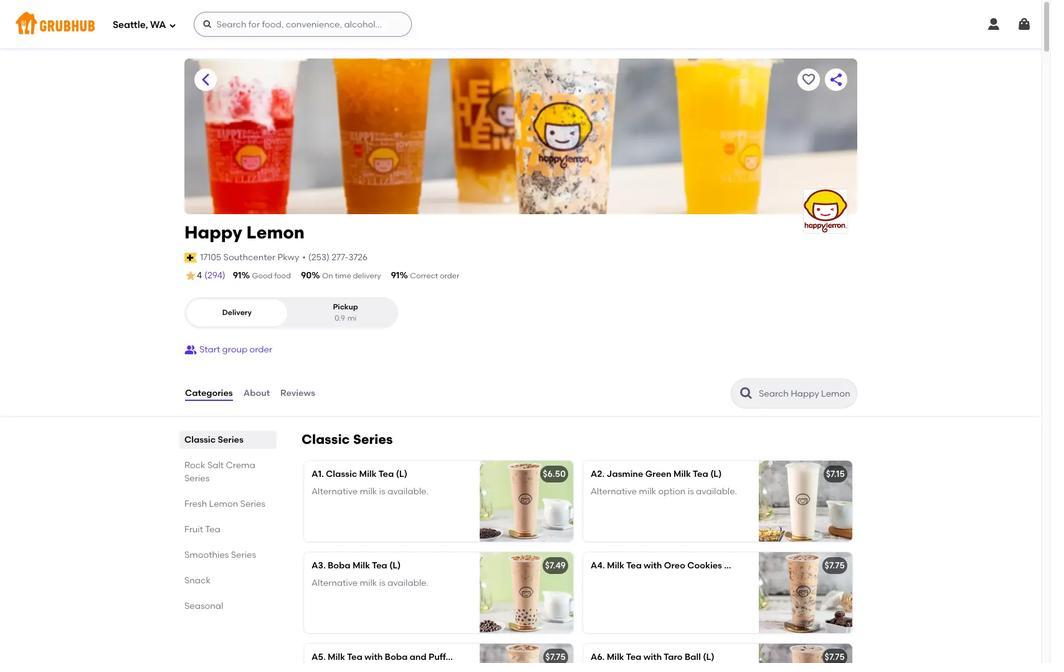 Task type: locate. For each thing, give the bounding box(es) containing it.
1 horizontal spatial 91
[[391, 270, 400, 281]]

a1.
[[312, 469, 324, 480]]

classic
[[302, 432, 350, 447], [184, 435, 216, 446], [326, 469, 357, 480]]

$6.50
[[543, 469, 566, 480]]

puff
[[743, 561, 760, 571], [429, 652, 446, 663]]

order right correct
[[440, 272, 459, 280]]

with left "taro"
[[644, 652, 662, 663]]

series
[[353, 432, 393, 447], [218, 435, 243, 446], [184, 474, 210, 484], [240, 499, 265, 510], [231, 550, 256, 561]]

2 91 from the left
[[391, 270, 400, 281]]

•
[[302, 252, 306, 263]]

series up a1. classic milk tea (l)
[[353, 432, 393, 447]]

lemon inside tab
[[209, 499, 238, 510]]

order right group
[[250, 344, 272, 355]]

(l)
[[396, 469, 407, 480], [710, 469, 722, 480], [389, 561, 401, 571], [794, 561, 805, 571], [480, 652, 491, 663], [703, 652, 714, 663]]

1 horizontal spatial lemon
[[246, 222, 305, 243]]

Search for food, convenience, alcohol... search field
[[193, 12, 412, 37]]

available. for $7.49
[[387, 578, 429, 589]]

milk right a1.
[[359, 469, 377, 480]]

1 horizontal spatial cream
[[762, 561, 792, 571]]

1 vertical spatial alternative milk is available.
[[312, 578, 429, 589]]

91 down 17105 southcenter pkwy button
[[233, 270, 241, 281]]

1 vertical spatial boba
[[385, 652, 408, 663]]

0 vertical spatial cream
[[762, 561, 792, 571]]

2 alternative milk is available. from the top
[[312, 578, 429, 589]]

classic series up a1. classic milk tea (l)
[[302, 432, 393, 447]]

0 vertical spatial and
[[724, 561, 741, 571]]

(253)
[[308, 252, 330, 263]]

with
[[644, 561, 662, 571], [365, 652, 383, 663], [644, 652, 662, 663]]

fruit tea tab
[[184, 523, 272, 536]]

$7.75
[[825, 561, 845, 571], [546, 652, 566, 663], [825, 652, 845, 663]]

fresh lemon series tab
[[184, 498, 272, 511]]

alternative down a3. at the bottom of the page
[[312, 578, 358, 589]]

• (253) 277-3726
[[302, 252, 368, 263]]

pickup 0.9 mi
[[333, 303, 358, 323]]

277-
[[332, 252, 348, 263]]

green
[[645, 469, 672, 480]]

a5.
[[312, 652, 326, 663]]

is right option
[[688, 487, 694, 497]]

subscription pass image
[[184, 253, 197, 263]]

1 horizontal spatial svg image
[[202, 19, 212, 29]]

classic series tab
[[184, 434, 272, 447]]

a4. milk tea with oreo cookies and puff cream (l) image
[[759, 553, 852, 634]]

milk
[[360, 487, 377, 497], [639, 487, 656, 497], [360, 578, 377, 589]]

91
[[233, 270, 241, 281], [391, 270, 400, 281]]

a1. classic milk tea (l) image
[[480, 461, 573, 542]]

1 vertical spatial and
[[410, 652, 427, 663]]

classic right a1.
[[326, 469, 357, 480]]

option
[[658, 487, 686, 497]]

alternative down a1.
[[312, 487, 358, 497]]

delivery
[[222, 308, 252, 317]]

$7.75 for (l)
[[546, 652, 566, 663]]

classic series
[[302, 432, 393, 447], [184, 435, 243, 446]]

$7.15
[[826, 469, 845, 480]]

fresh lemon series
[[184, 499, 265, 510]]

a5. milk tea with boba and puff cream (l) image
[[480, 644, 573, 664]]

1 vertical spatial order
[[250, 344, 272, 355]]

alternative
[[312, 487, 358, 497], [591, 487, 637, 497], [312, 578, 358, 589]]

0 horizontal spatial lemon
[[209, 499, 238, 510]]

available.
[[387, 487, 429, 497], [696, 487, 737, 497], [387, 578, 429, 589]]

series up fruit tea tab
[[240, 499, 265, 510]]

alternative milk is available. for boba
[[312, 578, 429, 589]]

option group containing pickup
[[184, 297, 398, 329]]

0 horizontal spatial cream
[[448, 652, 477, 663]]

0 horizontal spatial order
[[250, 344, 272, 355]]

milk right a3. at the bottom of the page
[[353, 561, 370, 571]]

1 alternative milk is available. from the top
[[312, 487, 429, 497]]

happy lemon
[[184, 222, 305, 243]]

lemon up fruit tea tab
[[209, 499, 238, 510]]

classic series up salt
[[184, 435, 243, 446]]

seattle,
[[113, 19, 148, 30]]

lemon
[[246, 222, 305, 243], [209, 499, 238, 510]]

with left oreo
[[644, 561, 662, 571]]

17105 southcenter pkwy
[[200, 252, 299, 263]]

order
[[440, 272, 459, 280], [250, 344, 272, 355]]

0 horizontal spatial puff
[[429, 652, 446, 663]]

3726
[[348, 252, 368, 263]]

milk
[[359, 469, 377, 480], [674, 469, 691, 480], [353, 561, 370, 571], [607, 561, 624, 571], [328, 652, 345, 663], [607, 652, 624, 663]]

cream
[[762, 561, 792, 571], [448, 652, 477, 663]]

is down a3. boba milk tea (l)
[[379, 578, 385, 589]]

1 horizontal spatial and
[[724, 561, 741, 571]]

classic up rock
[[184, 435, 216, 446]]

alternative milk is available. down a1. classic milk tea (l)
[[312, 487, 429, 497]]

snack
[[184, 576, 211, 586]]

1 vertical spatial lemon
[[209, 499, 238, 510]]

lemon up pkwy
[[246, 222, 305, 243]]

group
[[222, 344, 247, 355]]

salt
[[207, 460, 224, 471]]

available. down a3. boba milk tea (l)
[[387, 578, 429, 589]]

0 vertical spatial order
[[440, 272, 459, 280]]

caret left icon image
[[198, 72, 213, 87]]

Search Happy Lemon search field
[[758, 388, 853, 400]]

available. down a1. classic milk tea (l)
[[387, 487, 429, 497]]

milk down a3. boba milk tea (l)
[[360, 578, 377, 589]]

categories button
[[184, 371, 233, 416]]

is down a1. classic milk tea (l)
[[379, 487, 385, 497]]

alternative milk is available. down a3. boba milk tea (l)
[[312, 578, 429, 589]]

91 right delivery
[[391, 270, 400, 281]]

search icon image
[[739, 386, 754, 401]]

svg image
[[986, 17, 1001, 32], [202, 19, 212, 29], [169, 21, 176, 29]]

1 vertical spatial puff
[[429, 652, 446, 663]]

1 91 from the left
[[233, 270, 241, 281]]

oreo
[[664, 561, 685, 571]]

pickup
[[333, 303, 358, 312]]

ball
[[685, 652, 701, 663]]

4
[[197, 270, 202, 281]]

0 vertical spatial puff
[[743, 561, 760, 571]]

0 horizontal spatial svg image
[[169, 21, 176, 29]]

and
[[724, 561, 741, 571], [410, 652, 427, 663]]

is
[[379, 487, 385, 497], [688, 487, 694, 497], [379, 578, 385, 589]]

0 horizontal spatial and
[[410, 652, 427, 663]]

start group order button
[[184, 339, 272, 361]]

series down rock
[[184, 474, 210, 484]]

tea
[[379, 469, 394, 480], [693, 469, 708, 480], [205, 525, 220, 535], [372, 561, 387, 571], [626, 561, 642, 571], [347, 652, 362, 663], [626, 652, 641, 663]]

lemon for happy
[[246, 222, 305, 243]]

rock salt crema series
[[184, 460, 255, 484]]

alternative for classic
[[312, 487, 358, 497]]

on
[[322, 272, 333, 280]]

categories
[[185, 388, 233, 399]]

smoothies series
[[184, 550, 256, 561]]

a6. milk tea with taro ball (l)
[[591, 652, 714, 663]]

alternative milk is available.
[[312, 487, 429, 497], [312, 578, 429, 589]]

save this restaurant button
[[798, 69, 820, 91]]

classic series inside tab
[[184, 435, 243, 446]]

0 horizontal spatial 91
[[233, 270, 241, 281]]

option group
[[184, 297, 398, 329]]

correct
[[410, 272, 438, 280]]

milk down the a2. jasmine green milk tea (l)
[[639, 487, 656, 497]]

0 vertical spatial lemon
[[246, 222, 305, 243]]

alternative milk option is available.
[[591, 487, 737, 497]]

0 vertical spatial boba
[[328, 561, 351, 571]]

alternative down jasmine
[[591, 487, 637, 497]]

with right a5.
[[365, 652, 383, 663]]

food
[[274, 272, 291, 280]]

good food
[[252, 272, 291, 280]]

boba
[[328, 561, 351, 571], [385, 652, 408, 663]]

milk for jasmine
[[639, 487, 656, 497]]

save this restaurant image
[[801, 72, 816, 87]]

on time delivery
[[322, 272, 381, 280]]

with for taro
[[644, 652, 662, 663]]

0.9
[[335, 314, 345, 323]]

milk down a1. classic milk tea (l)
[[360, 487, 377, 497]]

series up crema at the left of page
[[218, 435, 243, 446]]

0 vertical spatial alternative milk is available.
[[312, 487, 429, 497]]

correct order
[[410, 272, 459, 280]]

wa
[[150, 19, 166, 30]]

jasmine
[[607, 469, 643, 480]]

a2. jasmine green milk tea (l) image
[[759, 461, 852, 542]]

0 horizontal spatial classic series
[[184, 435, 243, 446]]

main navigation navigation
[[0, 0, 1042, 49]]

start group order
[[199, 344, 272, 355]]



Task type: vqa. For each thing, say whether or not it's contained in the screenshot.
A4. Milk Tea with Oreo Cookies and Puff Cream (L) image
yes



Task type: describe. For each thing, give the bounding box(es) containing it.
1 vertical spatial cream
[[448, 652, 477, 663]]

milk right 'a6.'
[[607, 652, 624, 663]]

seasonal
[[184, 601, 223, 612]]

cookies
[[687, 561, 722, 571]]

fruit
[[184, 525, 203, 535]]

a3. boba milk tea (l)
[[312, 561, 401, 571]]

smoothies
[[184, 550, 229, 561]]

crema
[[226, 460, 255, 471]]

a3.
[[312, 561, 326, 571]]

alternative milk is available. for classic
[[312, 487, 429, 497]]

a2.
[[591, 469, 605, 480]]

milk right a4.
[[607, 561, 624, 571]]

start
[[199, 344, 220, 355]]

delivery
[[353, 272, 381, 280]]

reviews button
[[280, 371, 316, 416]]

time
[[335, 272, 351, 280]]

about
[[243, 388, 270, 399]]

classic inside classic series tab
[[184, 435, 216, 446]]

0 horizontal spatial boba
[[328, 561, 351, 571]]

$7.75 for cream
[[825, 561, 845, 571]]

milk right a5.
[[328, 652, 345, 663]]

star icon image
[[184, 270, 197, 282]]

good
[[252, 272, 273, 280]]

alternative for jasmine
[[591, 487, 637, 497]]

milk for boba
[[360, 578, 377, 589]]

with for oreo
[[644, 561, 662, 571]]

share icon image
[[829, 72, 844, 87]]

a1. classic milk tea (l)
[[312, 469, 407, 480]]

1 horizontal spatial order
[[440, 272, 459, 280]]

series inside the rock salt crema series
[[184, 474, 210, 484]]

a4. milk tea with oreo cookies and puff cream (l)
[[591, 561, 805, 571]]

tea inside tab
[[205, 525, 220, 535]]

1 horizontal spatial puff
[[743, 561, 760, 571]]

a2. jasmine green milk tea (l)
[[591, 469, 722, 480]]

90
[[301, 270, 312, 281]]

milk for classic
[[360, 487, 377, 497]]

fruit tea
[[184, 525, 220, 535]]

reviews
[[280, 388, 315, 399]]

2 horizontal spatial svg image
[[986, 17, 1001, 32]]

svg image
[[1017, 17, 1032, 32]]

17105
[[200, 252, 221, 263]]

people icon image
[[184, 344, 197, 356]]

91 for good food
[[233, 270, 241, 281]]

available. for $6.50
[[387, 487, 429, 497]]

a4.
[[591, 561, 605, 571]]

snack tab
[[184, 574, 272, 588]]

a3. boba milk tea (l) image
[[480, 553, 573, 634]]

is for $6.50
[[379, 487, 385, 497]]

with for boba
[[365, 652, 383, 663]]

lemon for fresh
[[209, 499, 238, 510]]

smoothies series tab
[[184, 549, 272, 562]]

rock salt crema series tab
[[184, 459, 272, 485]]

taro
[[664, 652, 683, 663]]

classic up a1.
[[302, 432, 350, 447]]

rock
[[184, 460, 205, 471]]

alternative for boba
[[312, 578, 358, 589]]

(294)
[[204, 270, 225, 281]]

southcenter
[[223, 252, 275, 263]]

$7.49
[[545, 561, 566, 571]]

milk up option
[[674, 469, 691, 480]]

1 horizontal spatial classic series
[[302, 432, 393, 447]]

seasonal tab
[[184, 600, 272, 613]]

seattle, wa
[[113, 19, 166, 30]]

(253) 277-3726 button
[[308, 252, 368, 264]]

a6.
[[591, 652, 605, 663]]

available. right option
[[696, 487, 737, 497]]

happy lemon logo image
[[804, 189, 847, 233]]

a5. milk tea with boba and puff cream (l)
[[312, 652, 491, 663]]

mi
[[348, 314, 357, 323]]

91 for correct order
[[391, 270, 400, 281]]

happy
[[184, 222, 242, 243]]

a6. milk tea with taro ball (l) image
[[759, 644, 852, 664]]

fresh
[[184, 499, 207, 510]]

1 horizontal spatial boba
[[385, 652, 408, 663]]

order inside button
[[250, 344, 272, 355]]

about button
[[243, 371, 270, 416]]

series down fruit tea tab
[[231, 550, 256, 561]]

17105 southcenter pkwy button
[[200, 251, 300, 265]]

pkwy
[[277, 252, 299, 263]]

is for $7.49
[[379, 578, 385, 589]]



